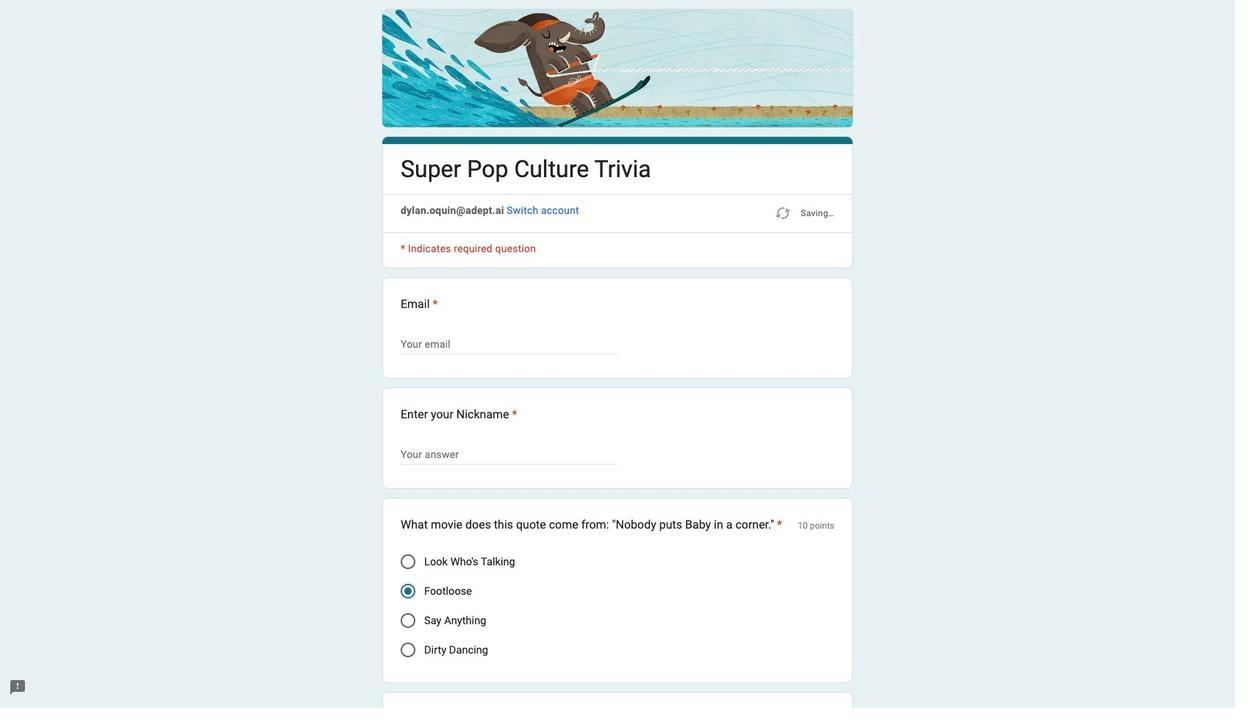 Task type: vqa. For each thing, say whether or not it's contained in the screenshot.
Bulleted list menu IMAGE
no



Task type: locate. For each thing, give the bounding box(es) containing it.
heading
[[401, 154, 652, 186], [401, 296, 835, 314], [401, 406, 518, 424], [401, 517, 783, 534]]

footloose image
[[405, 588, 412, 595]]

Your email email field
[[401, 336, 618, 353]]

total points possible for this question. note
[[798, 517, 835, 536]]

0 horizontal spatial required question element
[[430, 296, 438, 314]]

list item
[[383, 277, 853, 379]]

look who's talking image
[[401, 555, 416, 570]]

0 vertical spatial required question element
[[430, 296, 438, 314]]

2 vertical spatial required question element
[[775, 517, 783, 534]]

None text field
[[401, 446, 618, 464]]

3 heading from the top
[[401, 406, 518, 424]]

Say Anything radio
[[401, 614, 416, 628]]

2 heading from the top
[[401, 296, 835, 314]]

dirty dancing image
[[401, 643, 416, 658]]

1 heading from the top
[[401, 154, 652, 186]]

list
[[383, 277, 853, 708]]

1 vertical spatial required question element
[[510, 406, 518, 424]]

Footloose radio
[[401, 584, 416, 599]]

status
[[775, 203, 835, 224]]

1 horizontal spatial required question element
[[510, 406, 518, 424]]

say anything image
[[401, 614, 416, 628]]

2 horizontal spatial required question element
[[775, 517, 783, 534]]

required question element
[[430, 296, 438, 314], [510, 406, 518, 424], [775, 517, 783, 534]]



Task type: describe. For each thing, give the bounding box(es) containing it.
required question element for second heading from the bottom of the page
[[510, 406, 518, 424]]

report a problem to google image
[[9, 679, 26, 697]]

4 heading from the top
[[401, 517, 783, 534]]

Dirty Dancing radio
[[401, 643, 416, 658]]

Look Who's Talking radio
[[401, 555, 416, 570]]

required question element for third heading from the bottom of the page
[[430, 296, 438, 314]]

required question element for first heading from the bottom
[[775, 517, 783, 534]]



